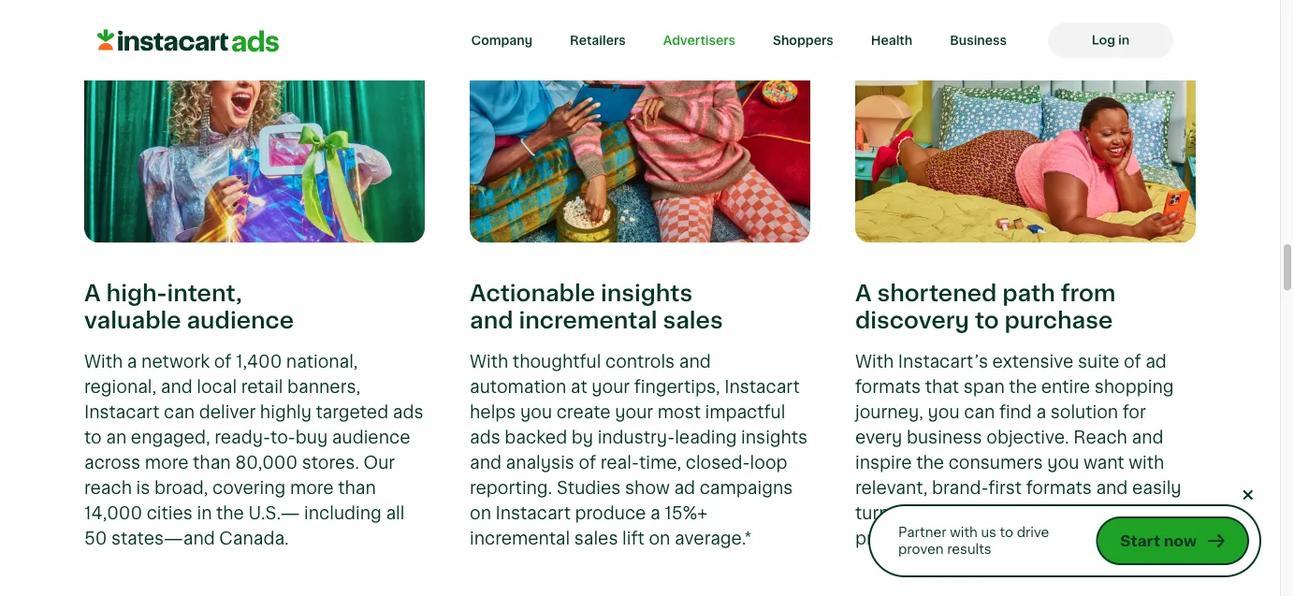 Task type: describe. For each thing, give the bounding box(es) containing it.
1 horizontal spatial on
[[649, 530, 671, 548]]

network
[[141, 353, 210, 371]]

drive
[[1017, 526, 1050, 540]]

with thoughtful controls and automation at your fingertips, instacart helps you create your most impactful ads backed by industry-leading insights and analysis of real-time, closed-loop reporting. studies show ad campaigns on instacart produce a 15%+ incremental sales lift on average.*
[[470, 353, 808, 548]]

of inside with a network of 1,400 national, regional, and local retail banners, instacart can deliver highly targeted ads to an engaged, ready-to-buy audience across more than 80,000 stores. our reach is broad, covering more than 14,000 cities in the u.s.— including all 50 states—and canada.
[[214, 353, 232, 371]]

across
[[84, 454, 141, 472]]

buy
[[296, 429, 328, 447]]

you inside "with thoughtful controls and automation at your fingertips, instacart helps you create your most impactful ads backed by industry-leading insights and analysis of real-time, closed-loop reporting. studies show ad campaigns on instacart produce a 15%+ incremental sales lift on average.*"
[[520, 403, 552, 422]]

find
[[1000, 403, 1032, 422]]

1 horizontal spatial you
[[928, 403, 960, 422]]

proven
[[899, 543, 944, 557]]

into
[[976, 504, 1009, 523]]

instacart inside with a network of 1,400 national, regional, and local retail banners, instacart can deliver highly targeted ads to an engaged, ready-to-buy audience across more than 80,000 stores. our reach is broad, covering more than 14,000 cities in the u.s.— including all 50 states—and canada.
[[84, 403, 160, 422]]

1,400
[[236, 353, 282, 371]]

insights inside actionable insights and incremental sales
[[601, 282, 693, 306]]

canada.
[[219, 530, 289, 548]]

at
[[571, 378, 588, 396]]

relevant,
[[856, 479, 928, 497]]

covering
[[212, 479, 286, 497]]

advertisers
[[663, 34, 736, 47]]

savings.
[[993, 530, 1062, 548]]

start
[[1121, 533, 1161, 549]]

campaigns
[[700, 479, 793, 497]]

to inside partner with us to drive proven results
[[1000, 526, 1014, 540]]

instacart's
[[899, 353, 989, 371]]

inspire
[[856, 454, 912, 472]]

regional,
[[84, 378, 157, 396]]

0 vertical spatial in
[[1119, 33, 1130, 47]]

retail
[[241, 378, 283, 396]]

with instacart's extensive suite of ad formats that span the entire shopping journey, you can find a solution for every business objective. reach and inspire the consumers you want with relevant, brand-first formats and easily turn browsers into buyers with timely promotions and savings.
[[856, 353, 1182, 548]]

reporting.
[[470, 479, 553, 497]]

results
[[948, 543, 992, 557]]

business
[[907, 429, 983, 447]]

retailers
[[570, 34, 626, 47]]

0 vertical spatial formats
[[856, 378, 921, 396]]

health button
[[853, 22, 932, 58]]

cities
[[147, 504, 193, 523]]

suite
[[1078, 353, 1120, 371]]

ads inside with a network of 1,400 national, regional, and local retail banners, instacart can deliver highly targeted ads to an engaged, ready-to-buy audience across more than 80,000 stores. our reach is broad, covering more than 14,000 cities in the u.s.— including all 50 states—and canada.
[[393, 403, 424, 422]]

50
[[84, 530, 107, 548]]

journey,
[[856, 403, 924, 422]]

business button
[[932, 22, 1026, 58]]

promotions
[[856, 530, 953, 548]]

show
[[625, 479, 670, 497]]

high-
[[106, 282, 167, 306]]

a for a high-intent, valuable audience
[[84, 282, 101, 306]]

first
[[989, 479, 1022, 497]]

valuable
[[84, 309, 181, 333]]

most
[[658, 403, 701, 422]]

intent,
[[167, 282, 242, 306]]

shoppers button
[[755, 22, 853, 58]]

0 vertical spatial with
[[1129, 454, 1165, 472]]

timely
[[1116, 504, 1169, 523]]

0 vertical spatial your
[[592, 378, 630, 396]]

now
[[1164, 533, 1197, 549]]

a high-intent, valuable audience
[[84, 282, 294, 333]]

incremental inside actionable insights and incremental sales
[[519, 309, 658, 333]]

discovery
[[856, 309, 970, 333]]

log in
[[1092, 33, 1130, 47]]

company
[[471, 34, 533, 47]]

thoughtful
[[513, 353, 601, 371]]

fingertips,
[[634, 378, 721, 396]]

average.*
[[675, 530, 752, 548]]

advertisers button
[[645, 22, 755, 58]]

shoppers
[[773, 34, 834, 47]]

shortened
[[878, 282, 997, 306]]

log in link
[[1049, 22, 1174, 58]]

actionable insights and incremental sales
[[470, 282, 723, 333]]

1 vertical spatial the
[[917, 454, 945, 472]]

states—and
[[111, 530, 215, 548]]

turn
[[856, 504, 890, 523]]

and inside with a network of 1,400 national, regional, and local retail banners, instacart can deliver highly targeted ads to an engaged, ready-to-buy audience across more than 80,000 stores. our reach is broad, covering more than 14,000 cities in the u.s.— including all 50 states—and canada.
[[161, 378, 193, 396]]

want
[[1084, 454, 1125, 472]]

analysis
[[506, 454, 575, 472]]

ad inside "with thoughtful controls and automation at your fingertips, instacart helps you create your most impactful ads backed by industry-leading insights and analysis of real-time, closed-loop reporting. studies show ad campaigns on instacart produce a 15%+ incremental sales lift on average.*"
[[674, 479, 696, 497]]

1 vertical spatial with
[[1076, 504, 1112, 523]]

80,000
[[235, 454, 298, 472]]

by
[[572, 429, 594, 447]]

highly
[[260, 403, 312, 422]]

to inside 'a shortened path from discovery to purchase'
[[975, 309, 999, 333]]

and inside actionable insights and incremental sales
[[470, 309, 514, 333]]

is
[[136, 479, 150, 497]]

1 vertical spatial formats
[[1027, 479, 1092, 497]]

health
[[871, 34, 913, 47]]

and up reporting. at the left of the page
[[470, 454, 502, 472]]

span
[[964, 378, 1005, 396]]

a inside "with thoughtful controls and automation at your fingertips, instacart helps you create your most impactful ads backed by industry-leading insights and analysis of real-time, closed-loop reporting. studies show ad campaigns on instacart produce a 15%+ incremental sales lift on average.*"
[[651, 504, 661, 523]]

and down want
[[1097, 479, 1128, 497]]



Task type: vqa. For each thing, say whether or not it's contained in the screenshot.
The "Buy"
yes



Task type: locate. For each thing, give the bounding box(es) containing it.
1 horizontal spatial audience
[[332, 429, 411, 447]]

2 vertical spatial the
[[216, 504, 244, 523]]

1 with from the left
[[84, 353, 123, 371]]

of up shopping
[[1124, 353, 1142, 371]]

with up regional,
[[84, 353, 123, 371]]

formats up "journey,"
[[856, 378, 921, 396]]

0 vertical spatial more
[[145, 454, 189, 472]]

can inside with instacart's extensive suite of ad formats that span the entire shopping journey, you can find a solution for every business objective. reach and inspire the consumers you want with relevant, brand-first formats and easily turn browsers into buyers with timely promotions and savings.
[[964, 403, 995, 422]]

with up "journey,"
[[856, 353, 894, 371]]

can up engaged,
[[164, 403, 195, 422]]

in down 'broad,'
[[197, 504, 212, 523]]

2 vertical spatial instacart
[[496, 504, 571, 523]]

studies
[[557, 479, 621, 497]]

sales up controls
[[663, 309, 723, 333]]

0 vertical spatial to
[[975, 309, 999, 333]]

reach
[[84, 479, 132, 497]]

on down reporting. at the left of the page
[[470, 504, 491, 523]]

ready-
[[215, 429, 271, 447]]

company button
[[453, 22, 551, 58]]

15%+
[[665, 504, 708, 523]]

ads
[[393, 403, 424, 422], [470, 429, 501, 447]]

with left timely
[[1076, 504, 1112, 523]]

produce
[[575, 504, 646, 523]]

1 horizontal spatial sales
[[663, 309, 723, 333]]

1 vertical spatial your
[[615, 403, 654, 422]]

engaged,
[[131, 429, 210, 447]]

0 vertical spatial instacart
[[725, 378, 800, 396]]

1 horizontal spatial more
[[290, 479, 334, 497]]

of up studies
[[579, 454, 596, 472]]

audience up our
[[332, 429, 411, 447]]

3 with from the left
[[856, 353, 894, 371]]

us
[[981, 526, 997, 540]]

0 horizontal spatial on
[[470, 504, 491, 523]]

1 horizontal spatial the
[[917, 454, 945, 472]]

2 horizontal spatial with
[[856, 353, 894, 371]]

partner
[[899, 526, 947, 540]]

a up discovery
[[856, 282, 872, 306]]

ad up shopping
[[1146, 353, 1167, 371]]

entire
[[1042, 378, 1091, 396]]

to down shortened
[[975, 309, 999, 333]]

1 vertical spatial ad
[[674, 479, 696, 497]]

0 vertical spatial audience
[[187, 309, 294, 333]]

1 horizontal spatial a
[[651, 504, 661, 523]]

in right 'log'
[[1119, 33, 1130, 47]]

0 vertical spatial on
[[470, 504, 491, 523]]

a
[[127, 353, 137, 371], [1037, 403, 1047, 422], [651, 504, 661, 523]]

0 vertical spatial a
[[127, 353, 137, 371]]

1 vertical spatial a
[[1037, 403, 1047, 422]]

to
[[975, 309, 999, 333], [84, 429, 102, 447], [1000, 526, 1014, 540]]

to left an
[[84, 429, 102, 447]]

0 horizontal spatial of
[[214, 353, 232, 371]]

national,
[[286, 353, 358, 371]]

a inside 'a shortened path from discovery to purchase'
[[856, 282, 872, 306]]

than up 'broad,'
[[193, 454, 231, 472]]

our
[[364, 454, 395, 472]]

to right us
[[1000, 526, 1014, 540]]

sales inside actionable insights and incremental sales
[[663, 309, 723, 333]]

0 horizontal spatial a
[[127, 353, 137, 371]]

you up 'business'
[[928, 403, 960, 422]]

instacart up 'impactful'
[[725, 378, 800, 396]]

ad inside with instacart's extensive suite of ad formats that span the entire shopping journey, you can find a solution for every business objective. reach and inspire the consumers you want with relevant, brand-first formats and easily turn browsers into buyers with timely promotions and savings.
[[1146, 353, 1167, 371]]

industry-
[[598, 429, 675, 447]]

insights up the loop
[[742, 429, 808, 447]]

a
[[84, 282, 101, 306], [856, 282, 872, 306]]

0 horizontal spatial instacart
[[84, 403, 160, 422]]

1 vertical spatial audience
[[332, 429, 411, 447]]

start now
[[1121, 533, 1197, 549]]

instacart down regional,
[[84, 403, 160, 422]]

actionable
[[470, 282, 595, 306]]

deliver
[[199, 403, 256, 422]]

2 horizontal spatial with
[[1129, 454, 1165, 472]]

2 horizontal spatial instacart
[[725, 378, 800, 396]]

with up easily on the right bottom
[[1129, 454, 1165, 472]]

0 horizontal spatial with
[[950, 526, 978, 540]]

the down 'business'
[[917, 454, 945, 472]]

u.s.— including
[[249, 504, 382, 523]]

with inside partner with us to drive proven results
[[950, 526, 978, 540]]

the
[[1009, 378, 1037, 396], [917, 454, 945, 472], [216, 504, 244, 523]]

0 horizontal spatial can
[[164, 403, 195, 422]]

your
[[592, 378, 630, 396], [615, 403, 654, 422]]

loop
[[750, 454, 788, 472]]

1 vertical spatial on
[[649, 530, 671, 548]]

more down engaged,
[[145, 454, 189, 472]]

1 horizontal spatial ads
[[470, 429, 501, 447]]

automation
[[470, 378, 567, 396]]

1 vertical spatial to
[[84, 429, 102, 447]]

2 vertical spatial to
[[1000, 526, 1014, 540]]

leading
[[675, 429, 737, 447]]

0 horizontal spatial ads
[[393, 403, 424, 422]]

0 vertical spatial sales
[[663, 309, 723, 333]]

controls
[[606, 353, 675, 371]]

log
[[1092, 33, 1116, 47]]

with for a shortened path from discovery to purchase
[[856, 353, 894, 371]]

a inside with a network of 1,400 national, regional, and local retail banners, instacart can deliver highly targeted ads to an engaged, ready-to-buy audience across more than 80,000 stores. our reach is broad, covering more than 14,000 cities in the u.s.— including all 50 states—and canada.
[[127, 353, 137, 371]]

2 horizontal spatial you
[[1048, 454, 1080, 472]]

the down covering
[[216, 504, 244, 523]]

1 vertical spatial insights
[[742, 429, 808, 447]]

1 horizontal spatial of
[[579, 454, 596, 472]]

with up results at the bottom
[[950, 526, 978, 540]]

reach
[[1074, 429, 1128, 447]]

0 horizontal spatial you
[[520, 403, 552, 422]]

2 horizontal spatial of
[[1124, 353, 1142, 371]]

a for a shortened path from discovery to purchase
[[856, 282, 872, 306]]

2 horizontal spatial the
[[1009, 378, 1037, 396]]

with a network of 1,400 national, regional, and local retail banners, instacart can deliver highly targeted ads to an engaged, ready-to-buy audience across more than 80,000 stores. our reach is broad, covering more than 14,000 cities in the u.s.— including all 50 states—and canada.
[[84, 353, 424, 548]]

broad,
[[154, 479, 208, 497]]

a inside a high-intent, valuable audience
[[84, 282, 101, 306]]

time,
[[639, 454, 682, 472]]

1 horizontal spatial formats
[[1027, 479, 1092, 497]]

with
[[1129, 454, 1165, 472], [1076, 504, 1112, 523], [950, 526, 978, 540]]

2 horizontal spatial to
[[1000, 526, 1014, 540]]

of up local
[[214, 353, 232, 371]]

with for actionable insights and incremental sales
[[470, 353, 509, 371]]

0 vertical spatial insights
[[601, 282, 693, 306]]

0 horizontal spatial a
[[84, 282, 101, 306]]

1 horizontal spatial insights
[[742, 429, 808, 447]]

a down show
[[651, 504, 661, 523]]

instacart down reporting. at the left of the page
[[496, 504, 571, 523]]

insights up controls
[[601, 282, 693, 306]]

1 horizontal spatial can
[[964, 403, 995, 422]]

2 horizontal spatial a
[[1037, 403, 1047, 422]]

your right at on the bottom left of the page
[[592, 378, 630, 396]]

1 vertical spatial more
[[290, 479, 334, 497]]

insights inside "with thoughtful controls and automation at your fingertips, instacart helps you create your most impactful ads backed by industry-leading insights and analysis of real-time, closed-loop reporting. studies show ad campaigns on instacart produce a 15%+ incremental sales lift on average.*"
[[742, 429, 808, 447]]

can down span
[[964, 403, 995, 422]]

ad up "15%+"
[[674, 479, 696, 497]]

every
[[856, 429, 903, 447]]

0 horizontal spatial the
[[216, 504, 244, 523]]

purchase
[[1005, 309, 1113, 333]]

extensive
[[993, 353, 1074, 371]]

incremental inside "with thoughtful controls and automation at your fingertips, instacart helps you create your most impactful ads backed by industry-leading insights and analysis of real-time, closed-loop reporting. studies show ad campaigns on instacart produce a 15%+ incremental sales lift on average.*"
[[470, 530, 570, 548]]

1 horizontal spatial with
[[470, 353, 509, 371]]

more up u.s.— including
[[290, 479, 334, 497]]

14,000
[[84, 504, 142, 523]]

of inside with instacart's extensive suite of ad formats that span the entire shopping journey, you can find a solution for every business objective. reach and inspire the consumers you want with relevant, brand-first formats and easily turn browsers into buyers with timely promotions and savings.
[[1124, 353, 1142, 371]]

on right lift
[[649, 530, 671, 548]]

all
[[386, 504, 405, 523]]

a left high-
[[84, 282, 101, 306]]

0 horizontal spatial insights
[[601, 282, 693, 306]]

0 horizontal spatial sales
[[575, 530, 618, 548]]

brand-
[[933, 479, 989, 497]]

1 horizontal spatial than
[[338, 479, 376, 497]]

1 horizontal spatial ad
[[1146, 353, 1167, 371]]

1 vertical spatial ads
[[470, 429, 501, 447]]

targeted
[[316, 403, 389, 422]]

1 vertical spatial instacart
[[84, 403, 160, 422]]

0 horizontal spatial more
[[145, 454, 189, 472]]

0 vertical spatial ad
[[1146, 353, 1167, 371]]

with inside with a network of 1,400 national, regional, and local retail banners, instacart can deliver highly targeted ads to an engaged, ready-to-buy audience across more than 80,000 stores. our reach is broad, covering more than 14,000 cities in the u.s.— including all 50 states—and canada.
[[84, 353, 123, 371]]

shopping
[[1095, 378, 1174, 396]]

1 horizontal spatial with
[[1076, 504, 1112, 523]]

0 horizontal spatial in
[[197, 504, 212, 523]]

1 horizontal spatial a
[[856, 282, 872, 306]]

2 can from the left
[[964, 403, 995, 422]]

0 horizontal spatial with
[[84, 353, 123, 371]]

to-
[[271, 429, 296, 447]]

2 a from the left
[[856, 282, 872, 306]]

than
[[193, 454, 231, 472], [338, 479, 376, 497]]

can inside with a network of 1,400 national, regional, and local retail banners, instacart can deliver highly targeted ads to an engaged, ready-to-buy audience across more than 80,000 stores. our reach is broad, covering more than 14,000 cities in the u.s.— including all 50 states—and canada.
[[164, 403, 195, 422]]

and down actionable
[[470, 309, 514, 333]]

1 vertical spatial sales
[[575, 530, 618, 548]]

in inside with a network of 1,400 national, regional, and local retail banners, instacart can deliver highly targeted ads to an engaged, ready-to-buy audience across more than 80,000 stores. our reach is broad, covering more than 14,000 cities in the u.s.— including all 50 states—and canada.
[[197, 504, 212, 523]]

1 vertical spatial incremental
[[470, 530, 570, 548]]

business
[[950, 34, 1007, 47]]

you up backed
[[520, 403, 552, 422]]

with inside with instacart's extensive suite of ad formats that span the entire shopping journey, you can find a solution for every business objective. reach and inspire the consumers you want with relevant, brand-first formats and easily turn browsers into buyers with timely promotions and savings.
[[856, 353, 894, 371]]

0 horizontal spatial to
[[84, 429, 102, 447]]

0 vertical spatial incremental
[[519, 309, 658, 333]]

a inside with instacart's extensive suite of ad formats that span the entire shopping journey, you can find a solution for every business objective. reach and inspire the consumers you want with relevant, brand-first formats and easily turn browsers into buyers with timely promotions and savings.
[[1037, 403, 1047, 422]]

and down the for
[[1132, 429, 1164, 447]]

real-
[[601, 454, 639, 472]]

banners,
[[287, 378, 361, 396]]

0 horizontal spatial than
[[193, 454, 231, 472]]

ads inside "with thoughtful controls and automation at your fingertips, instacart helps you create your most impactful ads backed by industry-leading insights and analysis of real-time, closed-loop reporting. studies show ad campaigns on instacart produce a 15%+ incremental sales lift on average.*"
[[470, 429, 501, 447]]

0 vertical spatial ads
[[393, 403, 424, 422]]

you left want
[[1048, 454, 1080, 472]]

create
[[557, 403, 611, 422]]

ads down helps
[[470, 429, 501, 447]]

and down network on the left bottom of page
[[161, 378, 193, 396]]

stores.
[[302, 454, 360, 472]]

with up automation
[[470, 353, 509, 371]]

on
[[470, 504, 491, 523], [649, 530, 671, 548]]

and down 'into'
[[957, 530, 989, 548]]

0 vertical spatial than
[[193, 454, 231, 472]]

to inside with a network of 1,400 national, regional, and local retail banners, instacart can deliver highly targeted ads to an engaged, ready-to-buy audience across more than 80,000 stores. our reach is broad, covering more than 14,000 cities in the u.s.— including all 50 states—and canada.
[[84, 429, 102, 447]]

audience down the intent,
[[187, 309, 294, 333]]

with inside "with thoughtful controls and automation at your fingertips, instacart helps you create your most impactful ads backed by industry-leading insights and analysis of real-time, closed-loop reporting. studies show ad campaigns on instacart produce a 15%+ incremental sales lift on average.*"
[[470, 353, 509, 371]]

closed-
[[686, 454, 750, 472]]

audience inside with a network of 1,400 national, regional, and local retail banners, instacart can deliver highly targeted ads to an engaged, ready-to-buy audience across more than 80,000 stores. our reach is broad, covering more than 14,000 cities in the u.s.— including all 50 states—and canada.
[[332, 429, 411, 447]]

and up fingertips,
[[679, 353, 711, 371]]

0 horizontal spatial formats
[[856, 378, 921, 396]]

1 horizontal spatial instacart
[[496, 504, 571, 523]]

a right find on the right of page
[[1037, 403, 1047, 422]]

2 vertical spatial with
[[950, 526, 978, 540]]

2 with from the left
[[470, 353, 509, 371]]

for
[[1123, 403, 1147, 422]]

sales down produce
[[575, 530, 618, 548]]

lift
[[623, 530, 645, 548]]

1 vertical spatial in
[[197, 504, 212, 523]]

1 vertical spatial than
[[338, 479, 376, 497]]

1 a from the left
[[84, 282, 101, 306]]

retailers button
[[551, 22, 645, 58]]

your up industry-
[[615, 403, 654, 422]]

the inside with a network of 1,400 national, regional, and local retail banners, instacart can deliver highly targeted ads to an engaged, ready-to-buy audience across more than 80,000 stores. our reach is broad, covering more than 14,000 cities in the u.s.— including all 50 states—and canada.
[[216, 504, 244, 523]]

buyers
[[1013, 504, 1072, 523]]

incremental up the thoughtful
[[519, 309, 658, 333]]

than down our
[[338, 479, 376, 497]]

that
[[926, 378, 960, 396]]

1 horizontal spatial to
[[975, 309, 999, 333]]

incremental down reporting. at the left of the page
[[470, 530, 570, 548]]

audience
[[187, 309, 294, 333], [332, 429, 411, 447]]

an
[[106, 429, 127, 447]]

0 horizontal spatial ad
[[674, 479, 696, 497]]

path
[[1003, 282, 1056, 306]]

1 horizontal spatial in
[[1119, 33, 1130, 47]]

from
[[1061, 282, 1116, 306]]

easily
[[1133, 479, 1182, 497]]

browsers
[[894, 504, 972, 523]]

1 can from the left
[[164, 403, 195, 422]]

a up regional,
[[127, 353, 137, 371]]

with for a high-intent, valuable audience
[[84, 353, 123, 371]]

sales inside "with thoughtful controls and automation at your fingertips, instacart helps you create your most impactful ads backed by industry-leading insights and analysis of real-time, closed-loop reporting. studies show ad campaigns on instacart produce a 15%+ incremental sales lift on average.*"
[[575, 530, 618, 548]]

audience inside a high-intent, valuable audience
[[187, 309, 294, 333]]

formats up buyers
[[1027, 479, 1092, 497]]

0 vertical spatial the
[[1009, 378, 1037, 396]]

0 horizontal spatial audience
[[187, 309, 294, 333]]

the up find on the right of page
[[1009, 378, 1037, 396]]

of inside "with thoughtful controls and automation at your fingertips, instacart helps you create your most impactful ads backed by industry-leading insights and analysis of real-time, closed-loop reporting. studies show ad campaigns on instacart produce a 15%+ incremental sales lift on average.*"
[[579, 454, 596, 472]]

2 vertical spatial a
[[651, 504, 661, 523]]

impactful
[[705, 403, 786, 422]]

ads right targeted
[[393, 403, 424, 422]]

backed
[[505, 429, 567, 447]]



